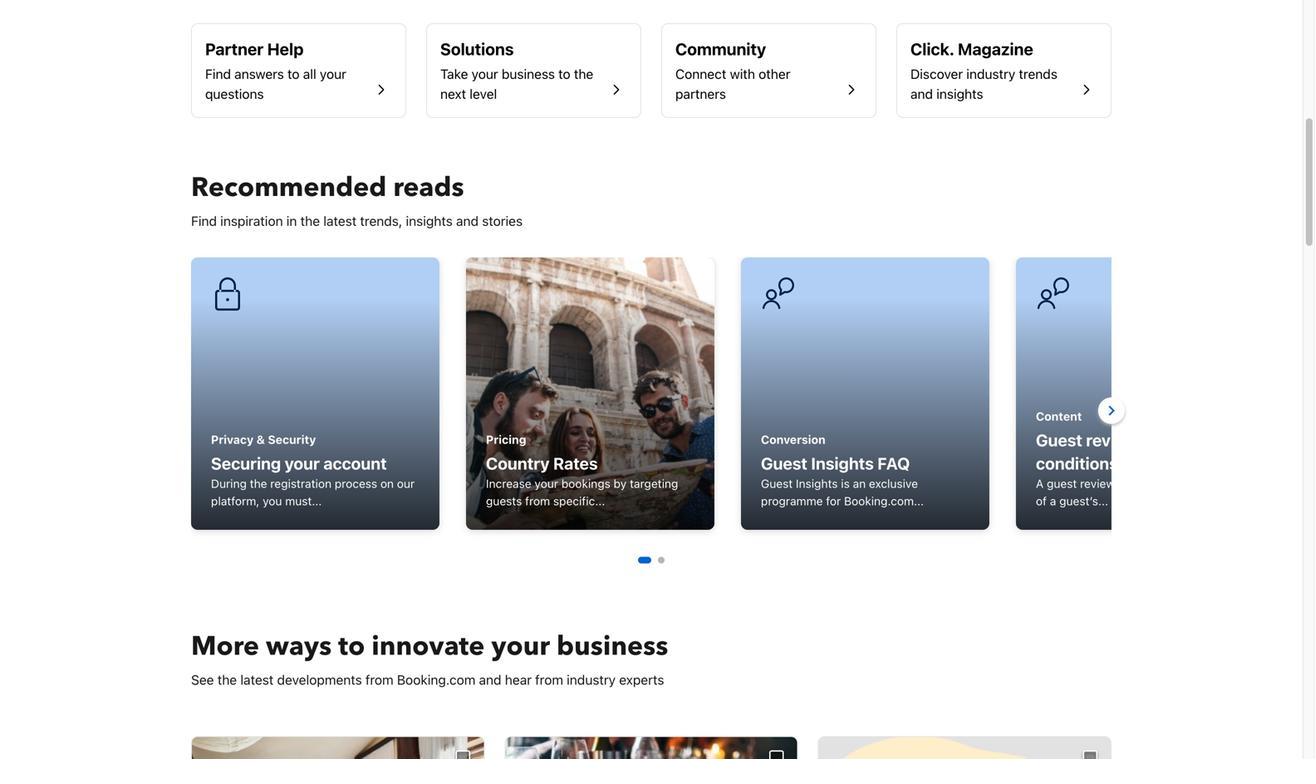 Task type: vqa. For each thing, say whether or not it's contained in the screenshot.
second "Insights" from left
no



Task type: describe. For each thing, give the bounding box(es) containing it.
partner
[[205, 39, 264, 59]]

find for partner
[[205, 66, 231, 82]]

1 save image from the left
[[456, 751, 470, 759]]

from left booking.com
[[365, 672, 394, 688]]

innovate
[[372, 629, 485, 665]]

targeting
[[630, 477, 678, 491]]

guest
[[1047, 477, 1077, 491]]

partner help find answers to all your questions
[[205, 39, 346, 102]]

opinion
[[1200, 477, 1239, 491]]

discover
[[911, 66, 963, 82]]

bookings
[[561, 477, 610, 491]]

specific...
[[553, 494, 605, 508]]

privacy & security link
[[211, 433, 316, 447]]

to inside more ways to innovate your business see the latest developments from booking.com and hear from industry experts
[[338, 629, 365, 665]]

a
[[1036, 477, 1044, 491]]

and inside recommended reads find inspiration in the latest trends, insights and stories
[[456, 213, 479, 229]]

&
[[256, 433, 265, 447]]

you
[[263, 494, 282, 508]]

platform,
[[211, 494, 260, 508]]

and inside click. magazine discover industry trends and insights
[[911, 86, 933, 102]]

from inside pricing country rates increase your bookings by targeting guests from specific...
[[525, 494, 550, 508]]

content
[[1036, 410, 1082, 423]]

account
[[323, 454, 387, 473]]

security
[[268, 433, 316, 447]]

the inside recommended reads find inspiration in the latest trends, insights and stories
[[300, 213, 320, 229]]

an
[[853, 477, 866, 491]]

solutions
[[440, 39, 514, 59]]

your for pricing
[[535, 477, 558, 491]]

your for more
[[491, 629, 550, 665]]

solutions take your business to the next level
[[440, 39, 593, 102]]

recommended reads find inspiration in the latest trends, insights and stories
[[191, 169, 523, 229]]

help
[[267, 39, 304, 59]]

from right hear
[[535, 672, 563, 688]]

country
[[486, 454, 550, 473]]

conditions
[[1036, 454, 1118, 473]]

hear
[[505, 672, 532, 688]]

the inside more ways to innovate your business see the latest developments from booking.com and hear from industry experts
[[217, 672, 237, 688]]

your inside the 'partner help find answers to all your questions'
[[320, 66, 346, 82]]

0 vertical spatial insights
[[811, 454, 874, 473]]

conversion link
[[761, 433, 826, 447]]

trends,
[[360, 213, 402, 229]]

privacy
[[211, 433, 254, 447]]

see
[[191, 672, 214, 688]]

connect
[[675, 66, 726, 82]]

community link
[[675, 39, 766, 59]]

click. magazine link
[[911, 39, 1033, 59]]

your for privacy
[[285, 454, 320, 473]]

ways
[[266, 629, 332, 665]]

content guest review process and conditions a guest review is the personal opinion of a guest's...
[[1036, 410, 1239, 508]]

exclusive
[[869, 477, 918, 491]]

content link
[[1036, 410, 1082, 423]]

questions
[[205, 86, 264, 102]]

partner help link
[[205, 39, 304, 59]]

guest for insights
[[761, 454, 807, 473]]

stories
[[482, 213, 523, 229]]

experts
[[619, 672, 664, 688]]

conversion
[[761, 433, 826, 447]]

latest inside more ways to innovate your business see the latest developments from booking.com and hear from industry experts
[[240, 672, 274, 688]]

latest inside recommended reads find inspiration in the latest trends, insights and stories
[[323, 213, 357, 229]]

take
[[440, 66, 468, 82]]

to for solutions
[[558, 66, 570, 82]]

on
[[380, 477, 394, 491]]

business inside solutions take your business to the next level
[[502, 66, 555, 82]]

a
[[1050, 494, 1056, 508]]

developments
[[277, 672, 362, 688]]

click.
[[911, 39, 954, 59]]

process inside 'content guest review process and conditions a guest review is the personal opinion of a guest's...'
[[1141, 430, 1204, 450]]

and inside 'content guest review process and conditions a guest review is the personal opinion of a guest's...'
[[1208, 430, 1237, 450]]

the inside solutions take your business to the next level
[[574, 66, 593, 82]]

more
[[191, 629, 259, 665]]

reads
[[393, 169, 464, 206]]

with
[[730, 66, 755, 82]]



Task type: locate. For each thing, give the bounding box(es) containing it.
insights
[[811, 454, 874, 473], [796, 477, 838, 491]]

1 vertical spatial business
[[557, 629, 668, 665]]

1 vertical spatial latest
[[240, 672, 274, 688]]

0 vertical spatial process
[[1141, 430, 1204, 450]]

community
[[675, 39, 766, 59]]

insights inside recommended reads find inspiration in the latest trends, insights and stories
[[406, 213, 453, 229]]

0 vertical spatial find
[[205, 66, 231, 82]]

faq
[[878, 454, 910, 473]]

next content image
[[1100, 401, 1123, 421]]

review
[[1086, 430, 1138, 450], [1080, 477, 1115, 491]]

is
[[841, 477, 850, 491], [1118, 477, 1127, 491]]

privacy & security securing your account during the registration process on our platform, you must...
[[211, 433, 415, 508]]

2 horizontal spatial to
[[558, 66, 570, 82]]

2 save image from the left
[[769, 751, 784, 759]]

for
[[826, 494, 841, 508]]

other
[[759, 66, 790, 82]]

and up opinion
[[1208, 430, 1237, 450]]

and down discover
[[911, 86, 933, 102]]

all
[[303, 66, 316, 82]]

0 vertical spatial industry
[[966, 66, 1015, 82]]

1 horizontal spatial business
[[557, 629, 668, 665]]

insights
[[936, 86, 983, 102], [406, 213, 453, 229]]

latest down more
[[240, 672, 274, 688]]

level
[[470, 86, 497, 102]]

pricing
[[486, 433, 526, 447]]

insights down reads
[[406, 213, 453, 229]]

solutions link
[[440, 39, 514, 59]]

1 vertical spatial insights
[[796, 477, 838, 491]]

rates
[[553, 454, 598, 473]]

0 vertical spatial insights
[[936, 86, 983, 102]]

0 vertical spatial review
[[1086, 430, 1138, 450]]

1 horizontal spatial industry
[[966, 66, 1015, 82]]

1 vertical spatial process
[[335, 477, 377, 491]]

guest for conditions
[[1036, 430, 1082, 450]]

country_rates_t image
[[466, 258, 714, 530]]

0 horizontal spatial insights
[[406, 213, 453, 229]]

0 horizontal spatial business
[[502, 66, 555, 82]]

industry left experts
[[567, 672, 616, 688]]

save image
[[456, 751, 470, 759], [769, 751, 784, 759], [1083, 751, 1097, 759]]

0 vertical spatial latest
[[323, 213, 357, 229]]

your inside more ways to innovate your business see the latest developments from booking.com and hear from industry experts
[[491, 629, 550, 665]]

trends
[[1019, 66, 1058, 82]]

inspiration
[[220, 213, 283, 229]]

booking.com...
[[844, 494, 924, 508]]

registration
[[270, 477, 332, 491]]

1 vertical spatial review
[[1080, 477, 1115, 491]]

pricing link
[[486, 433, 526, 447]]

magazine
[[958, 39, 1033, 59]]

latest
[[323, 213, 357, 229], [240, 672, 274, 688]]

insights down discover
[[936, 86, 983, 102]]

is inside conversion guest insights faq guest insights is an exclusive programme for booking.com...
[[841, 477, 850, 491]]

0 horizontal spatial save image
[[456, 751, 470, 759]]

your
[[320, 66, 346, 82], [472, 66, 498, 82], [285, 454, 320, 473], [535, 477, 558, 491], [491, 629, 550, 665]]

and left hear
[[479, 672, 501, 688]]

guest up programme
[[761, 477, 793, 491]]

answers
[[234, 66, 284, 82]]

latest left trends,
[[323, 213, 357, 229]]

click. magazine discover industry trends and insights
[[911, 39, 1058, 102]]

0 horizontal spatial latest
[[240, 672, 274, 688]]

1 horizontal spatial process
[[1141, 430, 1204, 450]]

to for partner help
[[287, 66, 300, 82]]

2 horizontal spatial save image
[[1083, 751, 1097, 759]]

1 vertical spatial industry
[[567, 672, 616, 688]]

our
[[397, 477, 415, 491]]

your up registration
[[285, 454, 320, 473]]

1 horizontal spatial is
[[1118, 477, 1127, 491]]

your inside solutions take your business to the next level
[[472, 66, 498, 82]]

booking.com
[[397, 672, 476, 688]]

guests
[[486, 494, 522, 508]]

find
[[205, 66, 231, 82], [191, 213, 217, 229]]

3 save image from the left
[[1083, 751, 1097, 759]]

recommended
[[191, 169, 387, 206]]

0 horizontal spatial process
[[335, 477, 377, 491]]

0 horizontal spatial industry
[[567, 672, 616, 688]]

increase
[[486, 477, 531, 491]]

guest's...
[[1059, 494, 1108, 508]]

to inside solutions take your business to the next level
[[558, 66, 570, 82]]

is left 'an'
[[841, 477, 850, 491]]

more ways to innovate your business see the latest developments from booking.com and hear from industry experts
[[191, 629, 668, 688]]

industry inside click. magazine discover industry trends and insights
[[966, 66, 1015, 82]]

0 horizontal spatial is
[[841, 477, 850, 491]]

programme
[[761, 494, 823, 508]]

1 vertical spatial insights
[[406, 213, 453, 229]]

tab list
[[191, 557, 1112, 564]]

2 vertical spatial guest
[[761, 477, 793, 491]]

guest
[[1036, 430, 1082, 450], [761, 454, 807, 473], [761, 477, 793, 491]]

the inside 'content guest review process and conditions a guest review is the personal opinion of a guest's...'
[[1130, 477, 1147, 491]]

next
[[440, 86, 466, 102]]

during
[[211, 477, 247, 491]]

1 horizontal spatial insights
[[936, 86, 983, 102]]

review down "next content" image
[[1086, 430, 1138, 450]]

must...
[[285, 494, 322, 508]]

1 horizontal spatial to
[[338, 629, 365, 665]]

of
[[1036, 494, 1047, 508]]

and inside more ways to innovate your business see the latest developments from booking.com and hear from industry experts
[[479, 672, 501, 688]]

partners
[[675, 86, 726, 102]]

your inside pricing country rates increase your bookings by targeting guests from specific...
[[535, 477, 558, 491]]

business inside more ways to innovate your business see the latest developments from booking.com and hear from industry experts
[[557, 629, 668, 665]]

conversion guest insights faq guest insights is an exclusive programme for booking.com...
[[761, 433, 924, 508]]

industry
[[966, 66, 1015, 82], [567, 672, 616, 688]]

by
[[614, 477, 627, 491]]

community connect with other partners
[[675, 39, 790, 102]]

in
[[286, 213, 297, 229]]

pricing country rates increase your bookings by targeting guests from specific...
[[486, 433, 678, 508]]

1 is from the left
[[841, 477, 850, 491]]

find inside the 'partner help find answers to all your questions'
[[205, 66, 231, 82]]

insights up for
[[796, 477, 838, 491]]

is inside 'content guest review process and conditions a guest review is the personal opinion of a guest's...'
[[1118, 477, 1127, 491]]

insights up 'an'
[[811, 454, 874, 473]]

find for recommended
[[191, 213, 217, 229]]

0 vertical spatial business
[[502, 66, 555, 82]]

guest down conversion
[[761, 454, 807, 473]]

is left personal
[[1118, 477, 1127, 491]]

process down account
[[335, 477, 377, 491]]

from right guests
[[525, 494, 550, 508]]

industry down the magazine
[[966, 66, 1015, 82]]

the
[[574, 66, 593, 82], [300, 213, 320, 229], [250, 477, 267, 491], [1130, 477, 1147, 491], [217, 672, 237, 688]]

from
[[525, 494, 550, 508], [365, 672, 394, 688], [535, 672, 563, 688]]

previous content image
[[179, 401, 203, 421]]

review up guest's...
[[1080, 477, 1115, 491]]

business down the solutions
[[502, 66, 555, 82]]

find left inspiration
[[191, 213, 217, 229]]

find up the questions
[[205, 66, 231, 82]]

your up level
[[472, 66, 498, 82]]

your inside "privacy & security securing your account during the registration process on our platform, you must..."
[[285, 454, 320, 473]]

process inside "privacy & security securing your account during the registration process on our platform, you must..."
[[335, 477, 377, 491]]

business
[[502, 66, 555, 82], [557, 629, 668, 665]]

2 is from the left
[[1118, 477, 1127, 491]]

guest down content link
[[1036, 430, 1082, 450]]

securing
[[211, 454, 281, 473]]

insights inside click. magazine discover industry trends and insights
[[936, 86, 983, 102]]

1 horizontal spatial save image
[[769, 751, 784, 759]]

to inside the 'partner help find answers to all your questions'
[[287, 66, 300, 82]]

0 horizontal spatial to
[[287, 66, 300, 82]]

0 vertical spatial guest
[[1036, 430, 1082, 450]]

1 vertical spatial guest
[[761, 454, 807, 473]]

guest inside 'content guest review process and conditions a guest review is the personal opinion of a guest's...'
[[1036, 430, 1082, 450]]

your down country
[[535, 477, 558, 491]]

process
[[1141, 430, 1204, 450], [335, 477, 377, 491]]

to
[[287, 66, 300, 82], [558, 66, 570, 82], [338, 629, 365, 665]]

process up personal
[[1141, 430, 1204, 450]]

personal
[[1150, 477, 1197, 491]]

1 vertical spatial find
[[191, 213, 217, 229]]

and left the stories
[[456, 213, 479, 229]]

industry inside more ways to innovate your business see the latest developments from booking.com and hear from industry experts
[[567, 672, 616, 688]]

your right all
[[320, 66, 346, 82]]

1 horizontal spatial latest
[[323, 213, 357, 229]]

the inside "privacy & security securing your account during the registration process on our platform, you must..."
[[250, 477, 267, 491]]

your up hear
[[491, 629, 550, 665]]

business up experts
[[557, 629, 668, 665]]

find inside recommended reads find inspiration in the latest trends, insights and stories
[[191, 213, 217, 229]]

and
[[911, 86, 933, 102], [456, 213, 479, 229], [1208, 430, 1237, 450], [479, 672, 501, 688]]



